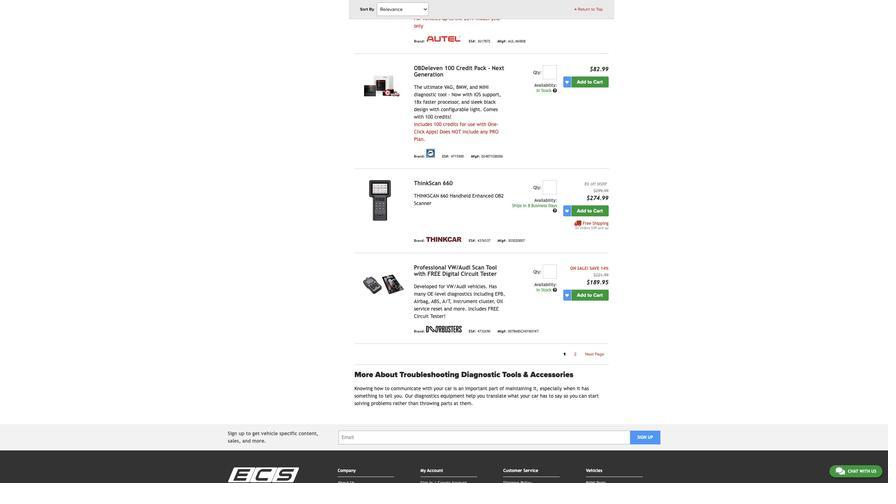 Task type: vqa. For each thing, say whether or not it's contained in the screenshot.
We
no



Task type: describe. For each thing, give the bounding box(es) containing it.
diagnostics inside the developed for vw/audi vehicles. has many oe-level diagnostics including epb, airbag, abs, a/t, instrument cluster, oil service reset and more. includes free circuit tester!
[[448, 292, 472, 297]]

es#: for vw/audi
[[469, 330, 476, 334]]

something
[[355, 394, 377, 400]]

to down '$82.99'
[[588, 79, 592, 85]]

4376537
[[478, 239, 491, 243]]

comments image
[[836, 468, 846, 476]]

chat with us link
[[830, 466, 883, 478]]

1 a from the left
[[435, 1, 438, 6]]

ships
[[512, 204, 522, 209]]

es#: 4715900
[[442, 155, 464, 159]]

0 horizontal spatial has
[[540, 394, 548, 400]]

plan.
[[414, 137, 426, 142]]

8%
[[585, 182, 590, 187]]

pro
[[490, 129, 499, 135]]

more
[[355, 371, 373, 380]]

support,
[[483, 92, 501, 98]]

0 vertical spatial your
[[434, 386, 444, 392]]

stock for on sale!                         save 14%
[[542, 288, 552, 293]]

thinkscan 660 handheld enhanced ob2 scanner
[[414, 193, 504, 206]]

about
[[375, 371, 398, 380]]

touch
[[454, 1, 466, 6]]

pack
[[475, 65, 487, 72]]

include
[[463, 129, 479, 135]]

obdeleven 100 credit pack - next generation
[[414, 65, 505, 78]]

the
[[455, 16, 463, 21]]

sign up to get vehicle specific content, sales, and more.
[[228, 431, 319, 445]]

credits!
[[435, 114, 452, 120]]

when
[[564, 386, 576, 392]]

es#4376537 - 303020007 - thinkscan 660 - thinkscan 660 handheld enhanced ob2 scanner - thinkcar - audi bmw volkswagen mercedes benz mini porsche image
[[355, 181, 409, 221]]

handheld
[[450, 193, 471, 199]]

light.
[[470, 107, 482, 112]]

up inside free shipping on orders $49 and up
[[605, 226, 609, 230]]

you.
[[394, 394, 404, 400]]

es#: for 660
[[469, 239, 476, 243]]

start
[[589, 394, 599, 400]]

14%
[[601, 266, 609, 271]]

not
[[452, 129, 461, 135]]

add to wish list image for the add to cart button associated with obdeleven 100 credit pack - next generation
[[566, 80, 569, 84]]

next page link
[[581, 350, 609, 359]]

developed for vw/audi vehicles. has many oe-level diagnostics including epb, airbag, abs, a/t, instrument cluster, oil service reset and more. includes free circuit tester!
[[414, 284, 505, 320]]

help
[[466, 394, 476, 400]]

obdeleven - corporate logo image
[[426, 149, 435, 158]]

ultimate
[[424, 84, 443, 90]]

add to cart button for thinkscan 660
[[572, 206, 609, 217]]

many
[[414, 292, 426, 297]]

tester
[[481, 271, 497, 278]]

- inside obdeleven 100 credit pack - next generation
[[488, 65, 490, 72]]

accessories
[[531, 371, 574, 380]]

digital
[[443, 271, 459, 278]]

abs,
[[432, 299, 441, 305]]

add to cart for thinkscan 660
[[577, 208, 603, 214]]

8
[[528, 204, 530, 209]]

- inside the ultimate vag, bmw, and mini diagnostic tool - now with ios support, 18x faster processor, and sleek black design with configurable light. comes with 100 credits! includes 100 credits for use with one- click apps! does not include any pro plan.
[[448, 92, 450, 98]]

and inside free shipping on orders $49 and up
[[598, 226, 604, 230]]

how
[[375, 386, 384, 392]]

return to top
[[577, 7, 603, 12]]

account
[[427, 469, 443, 474]]

$82.99
[[590, 66, 609, 73]]

1 brand: from the top
[[414, 39, 425, 43]]

3 cart from the top
[[594, 293, 603, 299]]

airbag,
[[414, 299, 430, 305]]

cart for thinkscan 660
[[594, 208, 603, 214]]

8% off msrp $299.99 $274.99
[[585, 182, 609, 202]]

add to cart button for obdeleven 100 credit pack - next generation
[[572, 77, 609, 88]]

more. inside the developed for vw/audi vehicles. has many oe-level diagnostics including epb, airbag, abs, a/t, instrument cluster, oil service reset and more. includes free circuit tester!
[[454, 307, 467, 312]]

includes inside the ultimate vag, bmw, and mini diagnostic tool - now with ios support, 18x faster processor, and sleek black design with configurable light. comes with 100 credits! includes 100 credits for use with one- click apps! does not include any pro plan.
[[414, 122, 432, 127]]

4732690
[[478, 330, 491, 334]]

credit
[[456, 65, 473, 72]]

next inside "paginated product list navigation" navigation
[[585, 352, 594, 357]]

one-
[[488, 122, 499, 127]]

click
[[414, 129, 425, 135]]

1
[[564, 352, 566, 357]]

es#: left 3617872
[[469, 39, 476, 43]]

throwing
[[420, 401, 440, 407]]

an
[[459, 386, 464, 392]]

quad-
[[424, 8, 437, 14]]

processor
[[448, 8, 469, 14]]

with inside knowing how to communicate with your car is an important part of maintaining it, especially when it has something to tell you. our diagnostics equipment help you translate what your car has to say so you can start solving problems rather than throwing parts at them.
[[423, 386, 432, 392]]

with down the design
[[414, 114, 424, 120]]

more about troubleshooting diagnostic tools & accessories
[[355, 371, 574, 380]]

professional vw/audi scan tool with free digital circuit tester link
[[414, 265, 497, 278]]

303020007
[[508, 239, 525, 243]]

scanner
[[414, 201, 432, 206]]

year
[[491, 16, 501, 21]]

brand: for obdeleven
[[414, 155, 425, 159]]

communicate
[[391, 386, 421, 392]]

add to cart for obdeleven 100 credit pack - next generation
[[577, 79, 603, 85]]

brand: for thinkscan
[[414, 239, 425, 243]]

with up any
[[477, 122, 487, 127]]

them.
[[460, 401, 473, 407]]

knowing
[[355, 386, 373, 392]]

for inside the developed for vw/audi vehicles. has many oe-level diagnostics including epb, airbag, abs, a/t, instrument cluster, oil service reset and more. includes free circuit tester!
[[439, 284, 445, 290]]

tool
[[486, 265, 497, 271]]

mfg#: left aul-
[[498, 39, 507, 43]]

to left 'top'
[[592, 7, 595, 12]]

tester!
[[431, 314, 446, 320]]

fast
[[414, 8, 423, 14]]

instrument
[[453, 299, 478, 305]]

and left "sleek"
[[462, 99, 470, 105]]

to down $189.95
[[588, 293, 592, 299]]

any
[[480, 129, 488, 135]]

reset
[[431, 307, 443, 312]]

add for thinkscan 660
[[577, 208, 587, 214]]

to inside sign up to get vehicle specific content, sales, and more.
[[246, 431, 251, 437]]

our
[[405, 394, 413, 400]]

part
[[489, 386, 498, 392]]

black
[[484, 99, 496, 105]]

add to wish list image
[[566, 209, 569, 213]]

autel - corporate logo image
[[426, 36, 462, 43]]

es#3617872 - aul-mx808 - autel maxicheck mx808 diagnostic tool  - features a 7 inch touch screen and a fast quad-core processor - autel - audi bmw volkswagen mercedes benz mini porsche image
[[355, 0, 409, 22]]

mfg#: 007868sch01b01kt
[[498, 330, 539, 334]]

on
[[575, 226, 579, 230]]

free for free shipping
[[583, 9, 592, 14]]

screen
[[468, 1, 483, 6]]

content,
[[299, 431, 319, 437]]

and inside the developed for vw/audi vehicles. has many oe-level diagnostics including epb, airbag, abs, a/t, instrument cluster, oil service reset and more. includes free circuit tester!
[[444, 307, 452, 312]]

vehicles.
[[468, 284, 488, 290]]

caret up image
[[575, 7, 577, 11]]

2 vertical spatial 100
[[434, 122, 442, 127]]

level
[[435, 292, 446, 297]]

660 for thinkscan
[[443, 180, 453, 187]]

mfg#: for obdeleven 100 credit pack - next generation
[[471, 155, 480, 159]]

add for obdeleven 100 credit pack - next generation
[[577, 79, 587, 85]]

solving
[[355, 401, 370, 407]]

1 horizontal spatial car
[[532, 394, 539, 400]]

with down the faster at left top
[[430, 107, 440, 112]]

orders
[[580, 226, 590, 230]]

tell
[[385, 394, 393, 400]]

vw/audi inside "professional vw/audi scan tool with free digital circuit tester"
[[448, 265, 471, 271]]

including
[[474, 292, 494, 297]]

100 inside obdeleven 100 credit pack - next generation
[[445, 65, 455, 72]]

0 horizontal spatial 100
[[425, 114, 433, 120]]

sign up
[[638, 436, 654, 441]]

free for free shipping on orders $49 and up
[[583, 221, 592, 226]]

qty: for $82.99
[[534, 70, 542, 75]]

sales,
[[228, 439, 241, 445]]

question circle image for professional vw/audi scan tool with free digital circuit tester
[[553, 288, 557, 293]]

now
[[452, 92, 461, 98]]

with inside "professional vw/audi scan tool with free digital circuit tester"
[[414, 271, 426, 278]]

mfg#: for professional vw/audi scan tool with free digital circuit tester
[[498, 330, 507, 334]]

in stock for $82.99
[[537, 88, 553, 93]]

in
[[523, 204, 527, 209]]

thinkscan 660
[[414, 180, 453, 187]]

up inside features a 7 inch touch screen and a fast quad-core processor for vehicles up to the 2017 model year only
[[442, 16, 448, 21]]

in for professional vw/audi scan tool with free digital circuit tester
[[537, 288, 540, 293]]



Task type: locate. For each thing, give the bounding box(es) containing it.
2 you from the left
[[570, 394, 578, 400]]

for up level
[[439, 284, 445, 290]]

sort
[[360, 7, 368, 12]]

it
[[577, 386, 581, 392]]

2 vertical spatial add to cart button
[[572, 290, 609, 301]]

0 vertical spatial free
[[428, 271, 441, 278]]

2 shipping from the top
[[593, 221, 609, 226]]

0 vertical spatial stock
[[542, 88, 552, 93]]

add to cart down '$82.99'
[[577, 79, 603, 85]]

0 horizontal spatial more.
[[252, 439, 266, 445]]

more. down instrument
[[454, 307, 467, 312]]

free up developed
[[428, 271, 441, 278]]

free inside free shipping on orders $49 and up
[[583, 221, 592, 226]]

shipping for free shipping on orders $49 and up
[[593, 221, 609, 226]]

oil
[[497, 299, 503, 305]]

2 vertical spatial add to cart
[[577, 293, 603, 299]]

es#4732690 - 007868sch01b01kt - professional vw/audi scan tool with free digital circuit tester - developed for vw/audi vehicles. has many oe-level diagnostics including epb, airbag, abs, a/t, instrument cluster, oil service reset and more. includes free circuit tester! - doorbusters - audi volkswagen image
[[355, 265, 409, 305]]

4 brand: from the top
[[414, 330, 425, 334]]

0 horizontal spatial next
[[492, 65, 505, 72]]

1 add from the top
[[577, 79, 587, 85]]

0 horizontal spatial includes
[[414, 122, 432, 127]]

with
[[463, 92, 473, 98], [430, 107, 440, 112], [414, 114, 424, 120], [477, 122, 487, 127], [414, 271, 426, 278], [423, 386, 432, 392], [860, 470, 871, 475]]

you down the important
[[477, 394, 485, 400]]

None number field
[[543, 65, 557, 79], [543, 181, 557, 195], [543, 265, 557, 279], [543, 65, 557, 79], [543, 181, 557, 195], [543, 265, 557, 279]]

2 stock from the top
[[542, 288, 552, 293]]

0 vertical spatial question circle image
[[553, 209, 557, 213]]

has right it
[[582, 386, 589, 392]]

0 vertical spatial add to cart button
[[572, 77, 609, 88]]

days
[[549, 204, 557, 209]]

brand: for professional
[[414, 330, 425, 334]]

cart down $189.95
[[594, 293, 603, 299]]

question circle image for thinkscan 660
[[553, 209, 557, 213]]

3 add to cart from the top
[[577, 293, 603, 299]]

2 add to wish list image from the top
[[566, 294, 569, 297]]

0 vertical spatial qty:
[[534, 70, 542, 75]]

1 horizontal spatial includes
[[469, 307, 487, 312]]

1 add to cart button from the top
[[572, 77, 609, 88]]

a up year
[[494, 1, 496, 6]]

for
[[414, 16, 421, 21]]

to left get
[[246, 431, 251, 437]]

return
[[578, 7, 591, 12]]

1 vertical spatial shipping
[[593, 221, 609, 226]]

0 horizontal spatial for
[[439, 284, 445, 290]]

cart down '$274.99'
[[594, 208, 603, 214]]

7
[[439, 1, 442, 6]]

thinkcar - corporate logo image
[[426, 237, 462, 242]]

2 qty: from the top
[[534, 186, 542, 191]]

3 add from the top
[[577, 293, 587, 299]]

0 vertical spatial 660
[[443, 180, 453, 187]]

660 for thinkscan
[[441, 193, 449, 199]]

1 horizontal spatial sign
[[638, 436, 647, 441]]

for left use on the top right of page
[[460, 122, 466, 127]]

1 vertical spatial 660
[[441, 193, 449, 199]]

car left is
[[445, 386, 452, 392]]

es#: left the 4732690
[[469, 330, 476, 334]]

660 left handheld on the right
[[441, 193, 449, 199]]

cart down '$82.99'
[[594, 79, 603, 85]]

sort by
[[360, 7, 374, 12]]

rather
[[393, 401, 407, 407]]

diagnostics inside knowing how to communicate with your car is an important part of maintaining it, especially when it has something to tell you. our diagnostics equipment help you translate what your car has to say so you can start solving problems rather than throwing parts at them.
[[415, 394, 439, 400]]

vw/audi inside the developed for vw/audi vehicles. has many oe-level diagnostics including epb, airbag, abs, a/t, instrument cluster, oil service reset and more. includes free circuit tester!
[[447, 284, 466, 290]]

vehicle
[[261, 431, 278, 437]]

0 horizontal spatial you
[[477, 394, 485, 400]]

es#: 3617872
[[469, 39, 491, 43]]

to left the
[[449, 16, 454, 21]]

1 vertical spatial add to cart button
[[572, 206, 609, 217]]

2 add to cart from the top
[[577, 208, 603, 214]]

a/t,
[[443, 299, 452, 305]]

qty: for on sale!                         save 14%
[[534, 270, 542, 275]]

circuit inside "professional vw/audi scan tool with free digital circuit tester"
[[461, 271, 479, 278]]

circuit inside the developed for vw/audi vehicles. has many oe-level diagnostics including epb, airbag, abs, a/t, instrument cluster, oil service reset and more. includes free circuit tester!
[[414, 314, 429, 320]]

sign for sign up
[[638, 436, 647, 441]]

apps!
[[426, 129, 439, 135]]

0 horizontal spatial car
[[445, 386, 452, 392]]

0 vertical spatial car
[[445, 386, 452, 392]]

2 vertical spatial add
[[577, 293, 587, 299]]

vw/audi down digital
[[447, 284, 466, 290]]

stock for $82.99
[[542, 88, 552, 93]]

0 horizontal spatial free
[[428, 271, 441, 278]]

and right the $49 on the right
[[598, 226, 604, 230]]

in for obdeleven 100 credit pack - next generation
[[537, 88, 540, 93]]

es#: 4732690
[[469, 330, 491, 334]]

brand:
[[414, 39, 425, 43], [414, 155, 425, 159], [414, 239, 425, 243], [414, 330, 425, 334]]

1 horizontal spatial circuit
[[461, 271, 479, 278]]

next
[[492, 65, 505, 72], [585, 352, 594, 357]]

problems
[[371, 401, 392, 407]]

brand: down service
[[414, 330, 425, 334]]

2 link
[[570, 350, 581, 359]]

660 inside thinkscan 660 handheld enhanced ob2 scanner
[[441, 193, 449, 199]]

1 add to cart from the top
[[577, 79, 603, 85]]

1 vertical spatial qty:
[[534, 186, 542, 191]]

up inside button
[[648, 436, 654, 441]]

at
[[454, 401, 459, 407]]

features
[[414, 1, 433, 6]]

es#: left 4376537
[[469, 239, 476, 243]]

question circle image
[[553, 89, 557, 93]]

1 vertical spatial free
[[488, 307, 499, 312]]

ecs tuning image
[[228, 468, 299, 484]]

cart for obdeleven 100 credit pack - next generation
[[594, 79, 603, 85]]

2017
[[464, 16, 475, 21]]

0 horizontal spatial diagnostics
[[415, 394, 439, 400]]

sale!
[[578, 266, 589, 271]]

with left us
[[860, 470, 871, 475]]

0 vertical spatial -
[[488, 65, 490, 72]]

1 question circle image from the top
[[553, 209, 557, 213]]

us
[[872, 470, 877, 475]]

1 horizontal spatial free
[[488, 307, 499, 312]]

brand: left thinkcar - corporate logo
[[414, 239, 425, 243]]

more. inside sign up to get vehicle specific content, sales, and more.
[[252, 439, 266, 445]]

2 horizontal spatial 100
[[445, 65, 455, 72]]

car down "it,"
[[532, 394, 539, 400]]

0 vertical spatial includes
[[414, 122, 432, 127]]

mfg#: left 024871obd06
[[471, 155, 480, 159]]

get
[[252, 431, 260, 437]]

1 vertical spatial stock
[[542, 288, 552, 293]]

doorbusters - corporate logo image
[[426, 326, 462, 333]]

- right pack
[[488, 65, 490, 72]]

$299.99
[[594, 189, 609, 194]]

1 horizontal spatial has
[[582, 386, 589, 392]]

es#4715900 - 024871obd06 - obdeleven 100 credit pack - next generation - the ultimate vag, bmw, and mini diagnostic tool - now with ios support, 18x faster processor, and sleek black design with configurable light. comes with 100 credits! - obdeleven - audi bmw volkswagen mini image
[[355, 65, 409, 106]]

circuit down service
[[414, 314, 429, 320]]

free down cluster,
[[488, 307, 499, 312]]

add to cart button up free shipping on orders $49 and up
[[572, 206, 609, 217]]

0 vertical spatial 100
[[445, 65, 455, 72]]

1 vertical spatial cart
[[594, 208, 603, 214]]

2 add to cart button from the top
[[572, 206, 609, 217]]

for inside the ultimate vag, bmw, and mini diagnostic tool - now with ios support, 18x faster processor, and sleek black design with configurable light. comes with 100 credits! includes 100 credits for use with one- click apps! does not include any pro plan.
[[460, 122, 466, 127]]

1 stock from the top
[[542, 88, 552, 93]]

with down 'bmw,'
[[463, 92, 473, 98]]

up inside sign up to get vehicle specific content, sales, and more.
[[239, 431, 245, 437]]

next inside obdeleven 100 credit pack - next generation
[[492, 65, 505, 72]]

add to wish list image
[[566, 80, 569, 84], [566, 294, 569, 297]]

1 vertical spatial in stock
[[537, 288, 553, 293]]

0 vertical spatial add to wish list image
[[566, 80, 569, 84]]

and up ios
[[470, 84, 478, 90]]

your down maintaining
[[521, 394, 530, 400]]

free inside the developed for vw/audi vehicles. has many oe-level diagnostics including epb, airbag, abs, a/t, instrument cluster, oil service reset and more. includes free circuit tester!
[[488, 307, 499, 312]]

1 vertical spatial add to cart
[[577, 208, 603, 214]]

you
[[477, 394, 485, 400], [570, 394, 578, 400]]

1 horizontal spatial for
[[460, 122, 466, 127]]

1 horizontal spatial 100
[[434, 122, 442, 127]]

includes up click
[[414, 122, 432, 127]]

1 vertical spatial 100
[[425, 114, 433, 120]]

0 vertical spatial more.
[[454, 307, 467, 312]]

cart
[[594, 79, 603, 85], [594, 208, 603, 214], [594, 293, 603, 299]]

sign for sign up to get vehicle specific content, sales, and more.
[[228, 431, 237, 437]]

add to cart down $189.95
[[577, 293, 603, 299]]

your up equipment
[[434, 386, 444, 392]]

shipping inside free shipping on orders $49 and up
[[593, 221, 609, 226]]

0 vertical spatial availability:
[[535, 83, 557, 88]]

0 vertical spatial circuit
[[461, 271, 479, 278]]

$221.99
[[594, 273, 609, 278]]

1 vertical spatial has
[[540, 394, 548, 400]]

to up problems
[[379, 394, 384, 400]]

and down a/t,
[[444, 307, 452, 312]]

sign inside sign up button
[[638, 436, 647, 441]]

&
[[524, 371, 529, 380]]

es#: left 4715900 on the top right of page
[[442, 155, 450, 159]]

vw/audi
[[448, 265, 471, 271], [447, 284, 466, 290]]

design
[[414, 107, 428, 112]]

add to cart button down $189.95
[[572, 290, 609, 301]]

1 vertical spatial includes
[[469, 307, 487, 312]]

0 vertical spatial next
[[492, 65, 505, 72]]

2 brand: from the top
[[414, 155, 425, 159]]

1 in from the top
[[537, 88, 540, 93]]

add to cart
[[577, 79, 603, 85], [577, 208, 603, 214], [577, 293, 603, 299]]

in stock for on sale!                         save 14%
[[537, 288, 553, 293]]

0 vertical spatial diagnostics
[[448, 292, 472, 297]]

1 add to wish list image from the top
[[566, 80, 569, 84]]

3 availability: from the top
[[535, 283, 557, 288]]

mfg#: for thinkscan 660
[[498, 239, 507, 243]]

customer service
[[504, 469, 538, 474]]

shipping for free shipping
[[593, 9, 609, 14]]

Email email field
[[339, 431, 631, 445]]

660 up handheld on the right
[[443, 180, 453, 187]]

car
[[445, 386, 452, 392], [532, 394, 539, 400]]

1 horizontal spatial next
[[585, 352, 594, 357]]

1 availability: from the top
[[535, 83, 557, 88]]

ships in 8 business days
[[512, 204, 557, 209]]

1 vertical spatial free
[[583, 221, 592, 226]]

1 vertical spatial -
[[448, 92, 450, 98]]

2 vertical spatial qty:
[[534, 270, 542, 275]]

0 horizontal spatial -
[[448, 92, 450, 98]]

and right screen
[[484, 1, 492, 6]]

add to cart button down '$82.99'
[[572, 77, 609, 88]]

0 vertical spatial in stock
[[537, 88, 553, 93]]

availability: for on sale!                         save 14%
[[535, 283, 557, 288]]

0 horizontal spatial your
[[434, 386, 444, 392]]

0 horizontal spatial circuit
[[414, 314, 429, 320]]

2 in stock from the top
[[537, 288, 553, 293]]

diagnostics up instrument
[[448, 292, 472, 297]]

1 vertical spatial in
[[537, 288, 540, 293]]

100 down the design
[[425, 114, 433, 120]]

0 vertical spatial cart
[[594, 79, 603, 85]]

brand: left 'obdeleven - corporate logo'
[[414, 155, 425, 159]]

on
[[570, 266, 576, 271]]

has down the especially
[[540, 394, 548, 400]]

mx808
[[516, 39, 526, 43]]

msrp
[[598, 182, 607, 187]]

0 vertical spatial free
[[583, 9, 592, 14]]

professional vw/audi scan tool with free digital circuit tester
[[414, 265, 497, 278]]

1 vertical spatial diagnostics
[[415, 394, 439, 400]]

1 horizontal spatial you
[[570, 394, 578, 400]]

1 cart from the top
[[594, 79, 603, 85]]

equipment
[[441, 394, 465, 400]]

0 vertical spatial shipping
[[593, 9, 609, 14]]

to inside features a 7 inch touch screen and a fast quad-core processor for vehicles up to the 2017 model year only
[[449, 16, 454, 21]]

0 vertical spatial has
[[582, 386, 589, 392]]

page
[[595, 352, 605, 357]]

add to wish list image for first the add to cart button from the bottom of the page
[[566, 294, 569, 297]]

1 qty: from the top
[[534, 70, 542, 75]]

next page
[[585, 352, 605, 357]]

scan
[[472, 265, 485, 271]]

free right caret up image
[[583, 9, 592, 14]]

question circle image
[[553, 209, 557, 213], [553, 288, 557, 293]]

chat
[[848, 470, 859, 475]]

0 vertical spatial add to cart
[[577, 79, 603, 85]]

1 vertical spatial add
[[577, 208, 587, 214]]

2 vertical spatial availability:
[[535, 283, 557, 288]]

0 vertical spatial in
[[537, 88, 540, 93]]

and inside features a 7 inch touch screen and a fast quad-core processor for vehicles up to the 2017 model year only
[[484, 1, 492, 6]]

circuit up vehicles.
[[461, 271, 479, 278]]

100 left the credit
[[445, 65, 455, 72]]

to left say
[[549, 394, 554, 400]]

paginated product list navigation navigation
[[355, 350, 609, 359]]

0 horizontal spatial a
[[435, 1, 438, 6]]

1 horizontal spatial -
[[488, 65, 490, 72]]

professional
[[414, 265, 446, 271]]

1 vertical spatial more.
[[252, 439, 266, 445]]

1 free from the top
[[583, 9, 592, 14]]

2 question circle image from the top
[[553, 288, 557, 293]]

1 vertical spatial circuit
[[414, 314, 429, 320]]

you right so
[[570, 394, 578, 400]]

0 horizontal spatial sign
[[228, 431, 237, 437]]

next right pack
[[492, 65, 505, 72]]

1 vertical spatial your
[[521, 394, 530, 400]]

next left page
[[585, 352, 594, 357]]

2 add from the top
[[577, 208, 587, 214]]

1 you from the left
[[477, 394, 485, 400]]

sign
[[228, 431, 237, 437], [638, 436, 647, 441]]

off
[[591, 182, 596, 187]]

of
[[500, 386, 504, 392]]

100
[[445, 65, 455, 72], [425, 114, 433, 120], [434, 122, 442, 127]]

free inside "professional vw/audi scan tool with free digital circuit tester"
[[428, 271, 441, 278]]

mfg#: left 303020007
[[498, 239, 507, 243]]

1 vertical spatial car
[[532, 394, 539, 400]]

1 vertical spatial add to wish list image
[[566, 294, 569, 297]]

features a 7 inch touch screen and a fast quad-core processor for vehicles up to the 2017 model year only
[[414, 1, 501, 29]]

availability: for $82.99
[[535, 83, 557, 88]]

2 free from the top
[[583, 221, 592, 226]]

1 vertical spatial next
[[585, 352, 594, 357]]

- right tool
[[448, 92, 450, 98]]

to up free shipping on orders $49 and up
[[588, 208, 592, 214]]

with down troubleshooting
[[423, 386, 432, 392]]

and right sales,
[[242, 439, 251, 445]]

2 vertical spatial cart
[[594, 293, 603, 299]]

100 up apps!
[[434, 122, 442, 127]]

and inside sign up to get vehicle specific content, sales, and more.
[[242, 439, 251, 445]]

shipping right return
[[593, 9, 609, 14]]

1 vertical spatial for
[[439, 284, 445, 290]]

thinkscan
[[414, 193, 439, 199]]

1 shipping from the top
[[593, 9, 609, 14]]

a left 7
[[435, 1, 438, 6]]

add to cart up free shipping on orders $49 and up
[[577, 208, 603, 214]]

cluster,
[[479, 299, 496, 305]]

diagnostics up throwing
[[415, 394, 439, 400]]

includes down cluster,
[[469, 307, 487, 312]]

by
[[369, 7, 374, 12]]

sign up button
[[631, 431, 661, 445]]

is
[[454, 386, 457, 392]]

your
[[434, 386, 444, 392], [521, 394, 530, 400]]

vw/audi left the scan
[[448, 265, 471, 271]]

2 availability: from the top
[[535, 198, 557, 203]]

2 in from the top
[[537, 288, 540, 293]]

brand: down only
[[414, 39, 425, 43]]

configurable
[[441, 107, 469, 112]]

es#: for 100
[[442, 155, 450, 159]]

shipping right orders
[[593, 221, 609, 226]]

1 in stock from the top
[[537, 88, 553, 93]]

3 add to cart button from the top
[[572, 290, 609, 301]]

service
[[414, 307, 430, 312]]

2 cart from the top
[[594, 208, 603, 214]]

vehicles
[[423, 16, 441, 21]]

includes inside the developed for vw/audi vehicles. has many oe-level diagnostics including epb, airbag, abs, a/t, instrument cluster, oil service reset and more. includes free circuit tester!
[[469, 307, 487, 312]]

-
[[488, 65, 490, 72], [448, 92, 450, 98]]

on sale!                         save 14% $221.99 $189.95
[[570, 266, 609, 286]]

sleek
[[471, 99, 483, 105]]

sign inside sign up to get vehicle specific content, sales, and more.
[[228, 431, 237, 437]]

0 vertical spatial for
[[460, 122, 466, 127]]

more. down get
[[252, 439, 266, 445]]

1 horizontal spatial diagnostics
[[448, 292, 472, 297]]

mfg#: right the 4732690
[[498, 330, 507, 334]]

and
[[484, 1, 492, 6], [470, 84, 478, 90], [462, 99, 470, 105], [598, 226, 604, 230], [444, 307, 452, 312], [242, 439, 251, 445]]

1 vertical spatial availability:
[[535, 198, 557, 203]]

to up the tell
[[385, 386, 390, 392]]

1 vertical spatial question circle image
[[553, 288, 557, 293]]

18x
[[414, 99, 422, 105]]

0 vertical spatial add
[[577, 79, 587, 85]]

3617872
[[478, 39, 491, 43]]

1 horizontal spatial more.
[[454, 307, 467, 312]]

with up developed
[[414, 271, 426, 278]]

processor,
[[438, 99, 460, 105]]

what
[[508, 394, 519, 400]]

1 horizontal spatial your
[[521, 394, 530, 400]]

1 horizontal spatial a
[[494, 1, 496, 6]]

3 brand: from the top
[[414, 239, 425, 243]]

it,
[[534, 386, 539, 392]]

company
[[338, 469, 356, 474]]

return to top link
[[575, 6, 603, 12]]

stock
[[542, 88, 552, 93], [542, 288, 552, 293]]

0 vertical spatial vw/audi
[[448, 265, 471, 271]]

1 vertical spatial vw/audi
[[447, 284, 466, 290]]

free right on at the top of the page
[[583, 221, 592, 226]]

2 a from the left
[[494, 1, 496, 6]]

3 qty: from the top
[[534, 270, 542, 275]]



